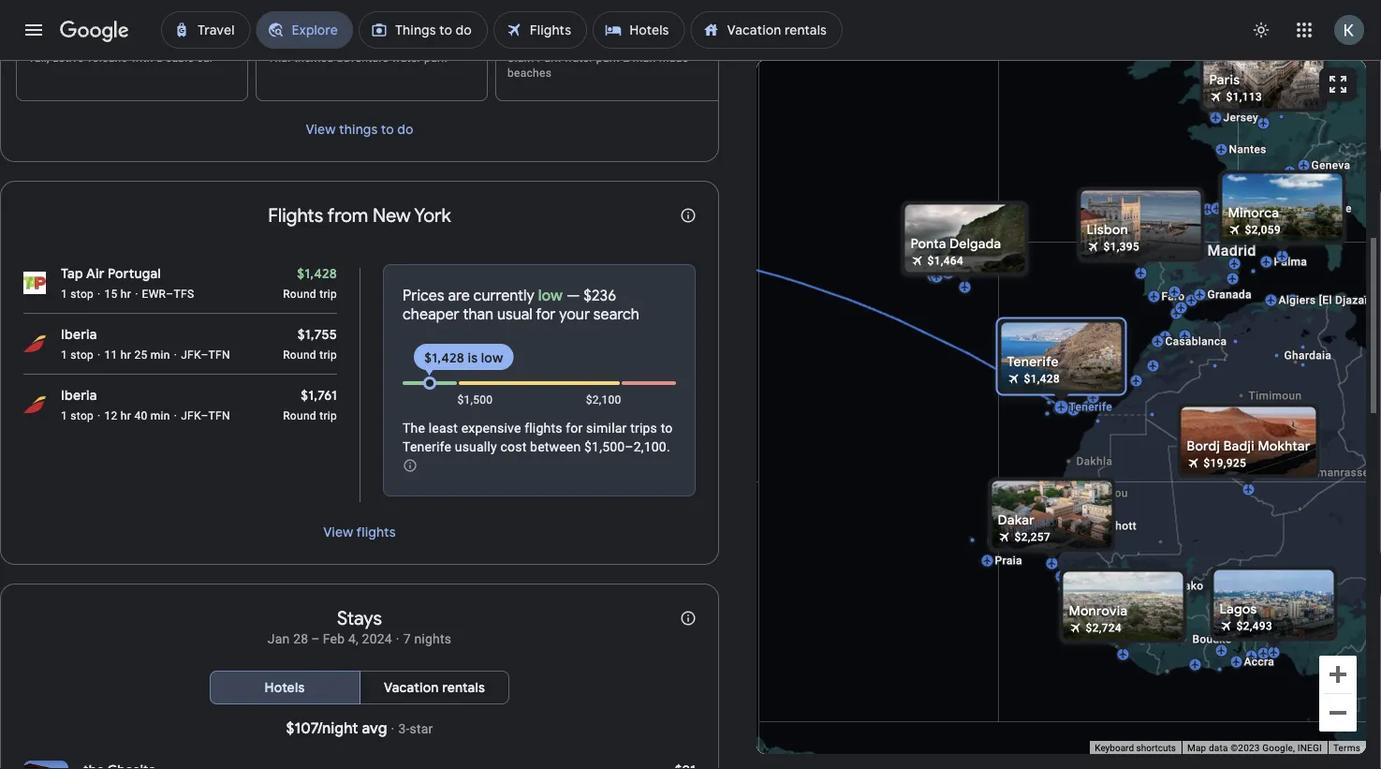 Task type: describe. For each thing, give the bounding box(es) containing it.
main menu image
[[22, 19, 45, 41]]

hr for $1,761
[[121, 410, 131, 423]]

google,
[[1263, 742, 1296, 754]]

1 vertical spatial low
[[481, 350, 503, 366]]

1 vertical spatial tenerife
[[1069, 400, 1113, 414]]

map data ©2023 google, inegi
[[1188, 742, 1323, 754]]

is
[[468, 350, 478, 366]]

park inside thai-themed adventure water park link
[[424, 52, 447, 65]]

sal
[[1002, 534, 1018, 548]]

28 – feb
[[293, 631, 345, 647]]

jan 28 – feb 4, 2024
[[268, 631, 392, 647]]

island
[[950, 257, 982, 270]]

view for view flights
[[323, 524, 354, 541]]

portugal
[[108, 265, 161, 282]]

tall,
[[28, 52, 49, 65]]

keyboard shortcuts
[[1095, 742, 1176, 754]]

about these results image
[[666, 193, 711, 238]]

dakhla
[[1077, 455, 1113, 468]]

bordeaux
[[1240, 179, 1290, 192]]

– for $1,761
[[201, 410, 209, 423]]

1 stop for $1,428
[[61, 288, 94, 301]]

$1,761 round trip
[[283, 387, 337, 423]]

— $236 cheaper than usual for your search
[[403, 286, 640, 324]]

0 vertical spatial  image
[[174, 409, 177, 424]]

granada
[[1208, 288, 1252, 301]]

palma
[[1274, 255, 1308, 268]]

for inside the least expensive flights for similar trips to tenerife usually cost between $1,500–2,100.
[[566, 420, 583, 436]]

flights from new york
[[268, 203, 451, 227]]

ponta delgada
[[911, 236, 1002, 252]]

avg
[[362, 719, 387, 738]]

freetown
[[1105, 624, 1154, 637]]

2 vertical spatial  image
[[391, 720, 395, 738]]

siam
[[508, 52, 534, 65]]

terms
[[1334, 742, 1361, 754]]

stop for $1,755
[[71, 349, 94, 362]]

ponta
[[911, 236, 947, 252]]

1 stop for $1,755
[[61, 349, 94, 362]]

1464 US dollars text field
[[928, 254, 964, 267]]

40
[[134, 410, 148, 423]]

shortcuts
[[1137, 742, 1176, 754]]

tall, active volcano with a cable car link
[[1, 0, 252, 109]]

11
[[104, 349, 118, 362]]

inegi
[[1298, 742, 1323, 754]]

view larger map image
[[1327, 73, 1350, 96]]

iberia image
[[23, 333, 46, 355]]

barcelona
[[1271, 229, 1341, 246]]

tall, active volcano with a cable car
[[28, 52, 214, 65]]

porto
[[1155, 231, 1194, 249]]

hr for $1,755
[[121, 349, 131, 362]]

a
[[1156, 201, 1164, 214]]

/night
[[318, 719, 358, 738]]

learn more about price insights image
[[403, 458, 418, 473]]

minorca
[[1229, 205, 1280, 222]]

$1,395
[[1104, 240, 1140, 253]]

a
[[156, 52, 163, 65]]

a coruña
[[1156, 201, 1205, 214]]

the least expensive flights for similar trips to tenerife usually cost between $1,500–2,100.
[[403, 420, 673, 455]]

loading results progress bar
[[0, 60, 1382, 64]]

1 horizontal spatial tenerife
[[1007, 354, 1059, 370]]

trip for $1,428
[[320, 288, 337, 301]]

1113 US dollars text field
[[1227, 90, 1263, 104]]

park
[[537, 52, 561, 65]]

[el
[[1320, 294, 1333, 307]]

usually
[[455, 439, 497, 455]]

timimoun
[[1249, 389, 1302, 402]]

for inside — $236 cheaper than usual for your search
[[536, 305, 556, 324]]

3-
[[398, 721, 410, 736]]

flores island
[[914, 257, 982, 270]]

english (united states)
[[254, 738, 394, 755]]

3-star
[[398, 721, 433, 736]]

bamako
[[1161, 579, 1204, 592]]

thai-themed adventure water park link
[[252, 0, 492, 109]]

iberia for $1,755
[[61, 326, 97, 343]]

about these results image
[[666, 596, 711, 641]]

1 for $1,755
[[61, 349, 67, 362]]

$19,925
[[1204, 457, 1247, 470]]

$107
[[286, 719, 318, 738]]

$2,257
[[1015, 531, 1051, 544]]

tamale
[[1237, 615, 1275, 628]]

are
[[448, 286, 470, 306]]

cheaper
[[403, 305, 460, 324]]

tenerife inside the least expensive flights for similar trips to tenerife usually cost between $1,500–2,100.
[[403, 439, 452, 455]]

1 vertical spatial flights
[[356, 524, 396, 541]]

19925 US dollars text field
[[1204, 457, 1247, 470]]

jfk – tfn for $1,755
[[181, 349, 230, 362]]

$1,500–2,100.
[[585, 439, 670, 455]]

2724 US dollars text field
[[1086, 622, 1122, 635]]

ouagadougou
[[1230, 582, 1304, 595]]

iberia image
[[23, 394, 46, 416]]

1 for $1,428
[[61, 288, 67, 301]]

map region
[[519, 2, 1382, 769]]

2493 US dollars text field
[[1237, 620, 1273, 633]]

map
[[1188, 742, 1207, 754]]

$2,059
[[1245, 223, 1281, 237]]

states)
[[350, 738, 394, 755]]

jfk – tfn for $1,761
[[181, 410, 230, 423]]

1755 US dollars text field
[[298, 326, 337, 343]]

least
[[429, 420, 458, 436]]

tfs
[[174, 288, 194, 301]]

search
[[594, 305, 640, 324]]

$1,113
[[1227, 90, 1263, 104]]

faro
[[1162, 290, 1185, 303]]

prices are currently low
[[403, 286, 563, 306]]

flights
[[268, 203, 323, 227]]

– for $1,755
[[201, 349, 209, 362]]

usual
[[497, 305, 533, 324]]

7 nights
[[403, 631, 452, 647]]

7
[[403, 631, 411, 647]]

mokhtar
[[1258, 438, 1311, 455]]

car
[[197, 52, 214, 65]]

english
[[254, 738, 299, 755]]

between
[[530, 439, 581, 455]]

jan
[[268, 631, 290, 647]]



Task type: vqa. For each thing, say whether or not it's contained in the screenshot.


Task type: locate. For each thing, give the bounding box(es) containing it.
0 vertical spatial flights
[[525, 420, 563, 436]]

1 horizontal spatial to
[[661, 420, 673, 436]]

tenerife down "the"
[[403, 439, 452, 455]]

ewr – tfs
[[142, 288, 194, 301]]

$1,428 inside $1,428 round trip
[[297, 265, 337, 282]]

2 vertical spatial stop
[[71, 410, 94, 423]]

1428 US dollars text field
[[297, 265, 337, 282], [1024, 372, 1060, 385]]

round for $1,755
[[283, 349, 317, 362]]

3 round from the top
[[283, 410, 317, 423]]

iberia for $1,761
[[61, 387, 97, 404]]

algiers
[[1279, 294, 1316, 307]]

– right 25
[[201, 349, 209, 362]]

0 vertical spatial jfk – tfn
[[181, 349, 230, 362]]

1 vertical spatial tfn
[[209, 410, 230, 423]]

1 horizontal spatial 1428 us dollars text field
[[1024, 372, 1060, 385]]

1 stop from the top
[[71, 288, 94, 301]]

 image left 7
[[396, 631, 400, 647]]

0 vertical spatial hr
[[121, 288, 131, 301]]

1 vertical spatial jfk
[[181, 410, 201, 423]]

1 vertical spatial stop
[[71, 349, 94, 362]]

stop left the 11
[[71, 349, 94, 362]]

0 horizontal spatial $1,428
[[297, 265, 337, 282]]

algiers [el djazaïr]
[[1279, 294, 1376, 307]]

dakar
[[998, 512, 1035, 529]]

lisbon
[[1087, 222, 1129, 238]]

stop down tap
[[71, 288, 94, 301]]

0 vertical spatial 1 stop
[[61, 288, 94, 301]]

round inside $1,428 round trip
[[283, 288, 317, 301]]

currently
[[474, 286, 535, 306]]

round for $1,761
[[283, 410, 317, 423]]

low right is
[[481, 350, 503, 366]]

©2023
[[1231, 742, 1260, 754]]

1 stop
[[61, 288, 94, 301], [61, 349, 94, 362], [61, 410, 94, 423]]

2 1 stop from the top
[[61, 349, 94, 362]]

round up $1,755
[[283, 288, 317, 301]]

1 water from the left
[[392, 52, 421, 65]]

107 US dollars text field
[[286, 719, 318, 738]]

0 horizontal spatial park
[[424, 52, 447, 65]]

0 horizontal spatial water
[[392, 52, 421, 65]]

trip up $1,755
[[320, 288, 337, 301]]

0 horizontal spatial low
[[481, 350, 503, 366]]

1 vertical spatial 1428 us dollars text field
[[1024, 372, 1060, 385]]

to left do
[[381, 121, 394, 138]]

tenerife up dakhla
[[1069, 400, 1113, 414]]

1 horizontal spatial water
[[564, 52, 593, 65]]

jfk – tfn
[[181, 349, 230, 362], [181, 410, 230, 423]]

hr
[[121, 288, 131, 301], [121, 349, 131, 362], [121, 410, 131, 423]]

for left your
[[536, 305, 556, 324]]

min for $1,755
[[151, 349, 170, 362]]

2 vertical spatial tenerife
[[403, 439, 452, 455]]

round
[[283, 288, 317, 301], [283, 349, 317, 362], [283, 410, 317, 423]]

1 hr from the top
[[121, 288, 131, 301]]

casablanca
[[1166, 335, 1227, 348]]

view up stays
[[323, 524, 354, 541]]

2 hr from the top
[[121, 349, 131, 362]]

0 vertical spatial trip
[[320, 288, 337, 301]]

$1,428 for is
[[425, 350, 465, 366]]

12
[[104, 410, 118, 423]]

1395 US dollars text field
[[1104, 240, 1140, 253]]

round inside $1,755 round trip
[[283, 349, 317, 362]]

0 horizontal spatial  image
[[174, 409, 177, 424]]

trip inside $1,428 round trip
[[320, 288, 337, 301]]

made
[[659, 52, 689, 65]]

2 trip from the top
[[320, 349, 337, 362]]

1 vertical spatial $1,428
[[425, 350, 465, 366]]

themed
[[294, 52, 334, 65]]

tap
[[61, 265, 83, 282]]

do
[[397, 121, 414, 138]]

2024
[[362, 631, 392, 647]]

2 iberia from the top
[[61, 387, 97, 404]]

$1,464
[[928, 254, 964, 267]]

iberia
[[61, 326, 97, 343], [61, 387, 97, 404]]

1 stop left the 11
[[61, 349, 94, 362]]

stop
[[71, 288, 94, 301], [71, 349, 94, 362], [71, 410, 94, 423]]

park left &
[[597, 52, 620, 65]]

 image
[[174, 348, 177, 363]]

round inside $1,761 round trip
[[283, 410, 317, 423]]

2 jfk from the top
[[181, 410, 201, 423]]

coruña
[[1167, 201, 1205, 214]]

tap air portugal image
[[23, 272, 46, 294]]

3 1 from the top
[[61, 410, 67, 423]]

$1,428 inside "map" region
[[1024, 372, 1060, 385]]

min
[[151, 349, 170, 362], [151, 410, 170, 423]]

expensive
[[461, 420, 521, 436]]

things
[[339, 121, 378, 138]]

2 round from the top
[[283, 349, 317, 362]]

0 vertical spatial to
[[381, 121, 394, 138]]

min for $1,761
[[151, 410, 170, 423]]

– right 15 hr
[[166, 288, 174, 301]]

lagos
[[1220, 601, 1258, 618]]

nantes
[[1229, 143, 1267, 156]]

from
[[327, 203, 368, 227]]

hr right 15
[[121, 288, 131, 301]]

0 vertical spatial round
[[283, 288, 317, 301]]

1 stop for $1,761
[[61, 410, 94, 423]]

0 horizontal spatial tenerife
[[403, 439, 452, 455]]

$1,428 for round
[[297, 265, 337, 282]]

york
[[414, 203, 451, 227]]

nouadhibou
[[1065, 487, 1129, 500]]

ewr
[[142, 288, 166, 301]]

geneva
[[1312, 159, 1351, 172]]

trip inside $1,755 round trip
[[320, 349, 337, 362]]

flores
[[914, 257, 947, 270]]

1 for $1,761
[[61, 410, 67, 423]]

12 hr 40 min
[[104, 410, 170, 423]]

0 vertical spatial 1428 us dollars text field
[[297, 265, 337, 282]]

change appearance image
[[1239, 7, 1284, 52]]

1 vertical spatial  image
[[396, 631, 400, 647]]

your
[[559, 305, 590, 324]]

monrovia
[[1069, 603, 1128, 620]]

the
[[403, 420, 425, 436]]

park right adventure
[[424, 52, 447, 65]]

air
[[86, 265, 104, 282]]

15 hr
[[104, 288, 131, 301]]

1 vertical spatial hr
[[121, 349, 131, 362]]

2257 US dollars text field
[[1015, 531, 1051, 544]]

round for $1,428
[[283, 288, 317, 301]]

3 hr from the top
[[121, 410, 131, 423]]

tfn for $1,761
[[209, 410, 230, 423]]

$1,428
[[297, 265, 337, 282], [425, 350, 465, 366], [1024, 372, 1060, 385]]

english (united states) button
[[219, 732, 409, 762]]

trip down "1755 us dollars" text field
[[320, 349, 337, 362]]

tenerife left madeira on the top right of the page
[[1007, 354, 1059, 370]]

0 vertical spatial iberia
[[61, 326, 97, 343]]

2 horizontal spatial tenerife
[[1069, 400, 1113, 414]]

jersey
[[1224, 111, 1259, 124]]

stop left '12'
[[71, 410, 94, 423]]

2 tfn from the top
[[209, 410, 230, 423]]

low
[[538, 286, 563, 306], [481, 350, 503, 366]]

low left —
[[538, 286, 563, 306]]

view left 'things'
[[306, 121, 336, 138]]

1 round from the top
[[283, 288, 317, 301]]

water inside 'siam park water park & man-made beaches'
[[564, 52, 593, 65]]

cost
[[501, 439, 527, 455]]

round down $1,761
[[283, 410, 317, 423]]

0 vertical spatial stop
[[71, 288, 94, 301]]

1 vertical spatial iberia
[[61, 387, 97, 404]]

2 vertical spatial hr
[[121, 410, 131, 423]]

1 horizontal spatial for
[[566, 420, 583, 436]]

 image
[[174, 409, 177, 424], [396, 631, 400, 647], [391, 720, 395, 738]]

1 vertical spatial to
[[661, 420, 673, 436]]

$1,761
[[301, 387, 337, 404]]

1 horizontal spatial  image
[[391, 720, 395, 738]]

0 vertical spatial low
[[538, 286, 563, 306]]

11 hr 25 min
[[104, 349, 170, 362]]

0 vertical spatial min
[[151, 349, 170, 362]]

trip
[[320, 288, 337, 301], [320, 349, 337, 362], [320, 410, 337, 423]]

1 stop left '12'
[[61, 410, 94, 423]]

to right trips
[[661, 420, 673, 436]]

hr for $1,428
[[121, 288, 131, 301]]

1 horizontal spatial park
[[597, 52, 620, 65]]

1 vertical spatial –
[[201, 349, 209, 362]]

nights
[[414, 631, 452, 647]]

2 vertical spatial round
[[283, 410, 317, 423]]

water right adventure
[[392, 52, 421, 65]]

tamanrasset nouadhibou
[[1065, 466, 1374, 500]]

keyboard
[[1095, 742, 1134, 754]]

2 stop from the top
[[71, 349, 94, 362]]

1 vertical spatial jfk – tfn
[[181, 410, 230, 423]]

$107 /night avg
[[286, 719, 387, 738]]

$1,755 round trip
[[283, 326, 337, 362]]

star
[[410, 721, 433, 736]]

praia
[[995, 554, 1023, 567]]

stop for $1,428
[[71, 288, 94, 301]]

0 vertical spatial –
[[166, 288, 174, 301]]

trip for $1,761
[[320, 410, 337, 423]]

1 park from the left
[[424, 52, 447, 65]]

2 vertical spatial trip
[[320, 410, 337, 423]]

tfn for $1,755
[[209, 349, 230, 362]]

accra
[[1244, 655, 1275, 668]]

trip inside $1,761 round trip
[[320, 410, 337, 423]]

2 1 from the top
[[61, 349, 67, 362]]

bouake
[[1193, 633, 1232, 646]]

tfn right 25
[[209, 349, 230, 362]]

0 vertical spatial view
[[306, 121, 336, 138]]

1 iberia from the top
[[61, 326, 97, 343]]

25
[[134, 349, 148, 362]]

flights inside the least expensive flights for similar trips to tenerife usually cost between $1,500–2,100.
[[525, 420, 563, 436]]

1 1 from the top
[[61, 288, 67, 301]]

0 vertical spatial tenerife
[[1007, 354, 1059, 370]]

1 vertical spatial 1 stop
[[61, 349, 94, 362]]

$1,755
[[298, 326, 337, 343]]

jfk – tfn down tfs
[[181, 349, 230, 362]]

$2,493
[[1237, 620, 1273, 633]]

2 vertical spatial $1,428
[[1024, 372, 1060, 385]]

jfk right 40
[[181, 410, 201, 423]]

2 park from the left
[[597, 52, 620, 65]]

– right 40
[[201, 410, 209, 423]]

iberia right iberia image
[[61, 326, 97, 343]]

bilbao
[[1215, 203, 1249, 216]]

jfk for $1,761
[[181, 410, 201, 423]]

0 horizontal spatial for
[[536, 305, 556, 324]]

$236
[[584, 286, 617, 306]]

1 horizontal spatial low
[[538, 286, 563, 306]]

1 horizontal spatial flights
[[525, 420, 563, 436]]

ghardaia
[[1285, 349, 1332, 362]]

0 vertical spatial for
[[536, 305, 556, 324]]

active
[[52, 52, 84, 65]]

 image right 40
[[174, 409, 177, 424]]

3 stop from the top
[[71, 410, 94, 423]]

1 right iberia icon
[[61, 410, 67, 423]]

man-
[[633, 52, 659, 65]]

hr right '12'
[[121, 410, 131, 423]]

round down "1755 us dollars" text field
[[283, 349, 317, 362]]

2 vertical spatial –
[[201, 410, 209, 423]]

2 min from the top
[[151, 410, 170, 423]]

siam park water park & man-made beaches link
[[492, 0, 732, 109]]

jfk – tfn right 40
[[181, 410, 230, 423]]

view for view things to do
[[306, 121, 336, 138]]

3 1 stop from the top
[[61, 410, 94, 423]]

trip down $1,761
[[320, 410, 337, 423]]

0 vertical spatial tfn
[[209, 349, 230, 362]]

2 vertical spatial 1
[[61, 410, 67, 423]]

prices
[[403, 286, 445, 306]]

1 trip from the top
[[320, 288, 337, 301]]

tap air portugal
[[61, 265, 161, 282]]

0 horizontal spatial 1428 us dollars text field
[[297, 265, 337, 282]]

for up between
[[566, 420, 583, 436]]

siam park water park & man-made beaches
[[508, 52, 689, 80]]

1 stop down tap
[[61, 288, 94, 301]]

1 vertical spatial for
[[566, 420, 583, 436]]

2 water from the left
[[564, 52, 593, 65]]

bordj badji mokhtar
[[1187, 438, 1311, 455]]

water right park
[[564, 52, 593, 65]]

1 vertical spatial 1
[[61, 349, 67, 362]]

1 down tap
[[61, 288, 67, 301]]

accommodation type option group
[[210, 665, 510, 710]]

1 horizontal spatial $1,428
[[425, 350, 465, 366]]

0 horizontal spatial to
[[381, 121, 394, 138]]

1 vertical spatial min
[[151, 410, 170, 423]]

2 horizontal spatial  image
[[396, 631, 400, 647]]

1761 US dollars text field
[[301, 387, 337, 404]]

similar
[[586, 420, 627, 436]]

2 jfk – tfn from the top
[[181, 410, 230, 423]]

0 vertical spatial jfk
[[181, 349, 201, 362]]

0 horizontal spatial flights
[[356, 524, 396, 541]]

1 vertical spatial trip
[[320, 349, 337, 362]]

jfk for $1,755
[[181, 349, 201, 362]]

terms link
[[1334, 742, 1361, 754]]

0 vertical spatial 1
[[61, 288, 67, 301]]

tfn right 40
[[209, 410, 230, 423]]

2 horizontal spatial $1,428
[[1024, 372, 1060, 385]]

min right 25
[[151, 349, 170, 362]]

1 vertical spatial view
[[323, 524, 354, 541]]

hr right the 11
[[121, 349, 131, 362]]

to inside the least expensive flights for similar trips to tenerife usually cost between $1,500–2,100.
[[661, 420, 673, 436]]

2 vertical spatial 1 stop
[[61, 410, 94, 423]]

flights up between
[[525, 420, 563, 436]]

 image left 3-
[[391, 720, 395, 738]]

view things to do
[[306, 121, 414, 138]]

stop for $1,761
[[71, 410, 94, 423]]

jfk right 25
[[181, 349, 201, 362]]

water
[[392, 52, 421, 65], [564, 52, 593, 65]]

view flights
[[323, 524, 396, 541]]

0 vertical spatial $1,428
[[297, 265, 337, 282]]

1 tfn from the top
[[209, 349, 230, 362]]

1 min from the top
[[151, 349, 170, 362]]

3 trip from the top
[[320, 410, 337, 423]]

to
[[381, 121, 394, 138], [661, 420, 673, 436]]

flights up stays
[[356, 524, 396, 541]]

&
[[623, 52, 630, 65]]

1 right iberia image
[[61, 349, 67, 362]]

trip for $1,755
[[320, 349, 337, 362]]

1 1 stop from the top
[[61, 288, 94, 301]]

1 vertical spatial round
[[283, 349, 317, 362]]

iberia right iberia icon
[[61, 387, 97, 404]]

data
[[1209, 742, 1229, 754]]

min right 40
[[151, 410, 170, 423]]

thai-
[[268, 52, 294, 65]]

2059 US dollars text field
[[1245, 223, 1281, 237]]

park inside 'siam park water park & man-made beaches'
[[597, 52, 620, 65]]

1 jfk – tfn from the top
[[181, 349, 230, 362]]

1 jfk from the top
[[181, 349, 201, 362]]



